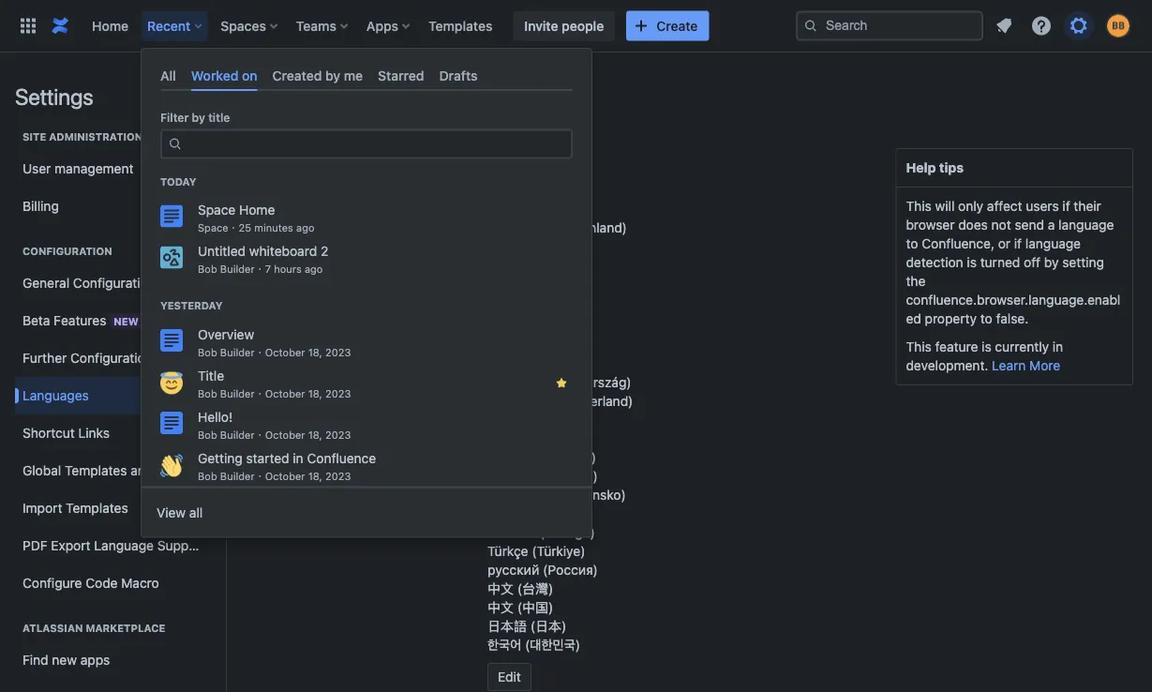 Task type: vqa. For each thing, say whether or not it's contained in the screenshot.
Worked
yes



Task type: locate. For each thing, give the bounding box(es) containing it.
configuration up new on the left top
[[73, 275, 155, 291]]

by left me
[[325, 68, 341, 83]]

2 horizontal spatial language
[[375, 151, 457, 173]]

builder down getting
[[220, 470, 255, 482]]

this inside "this will only affect users if their browser does not send a language to confluence, or if language detection is turned off by setting the confluence.browser.language.enabl ed property to false."
[[906, 198, 932, 214]]

templates up pdf export language support link
[[66, 500, 128, 516]]

5 bob from the top
[[198, 470, 217, 482]]

0 vertical spatial to
[[906, 236, 918, 251]]

user
[[23, 161, 51, 176]]

1 vertical spatial ago
[[305, 263, 323, 275]]

bob up the 'title'
[[198, 346, 217, 358]]

on
[[242, 68, 258, 83]]

1 horizontal spatial if
[[1063, 198, 1071, 214]]

2 vertical spatial by
[[1044, 255, 1059, 270]]

bob inside untitled whiteboard 2 bob builder ・ 7 hours ago
[[198, 263, 217, 275]]

1 october from the top
[[265, 346, 305, 358]]

learn
[[992, 358, 1026, 373]]

global inside global templates and blueprints link
[[23, 463, 61, 478]]

español
[[488, 300, 535, 315]]

bob down hello!
[[198, 429, 217, 441]]

bob inside overview bob builder ・ october 18, 2023
[[198, 346, 217, 358]]

0 vertical spatial is
[[967, 255, 977, 270]]

1 vertical spatial templates
[[65, 463, 127, 478]]

hours
[[274, 263, 302, 275]]

0 horizontal spatial language
[[94, 538, 154, 553]]

1 horizontal spatial home
[[239, 202, 275, 218]]

2 vertical spatial templates
[[66, 500, 128, 516]]

2023 for hello!
[[325, 429, 351, 441]]

set
[[253, 112, 273, 128]]

0 vertical spatial this
[[906, 198, 932, 214]]

bob
[[198, 263, 217, 275], [198, 346, 217, 358], [198, 387, 217, 400], [198, 429, 217, 441], [198, 470, 217, 482]]

october for title
[[265, 387, 305, 400]]

pdf export language support link
[[15, 527, 210, 565]]

0 vertical spatial if
[[1063, 198, 1071, 214]]

0 horizontal spatial global
[[23, 463, 61, 478]]

中文
[[488, 581, 514, 596], [488, 600, 514, 615]]

1 horizontal spatial is
[[982, 339, 992, 354]]

7
[[265, 263, 271, 275]]

general configuration
[[23, 275, 155, 291]]

beta features new
[[23, 312, 139, 328]]

worked on
[[191, 68, 258, 83]]

user management
[[23, 161, 134, 176]]

by inside tab list
[[325, 68, 341, 83]]

None submit
[[488, 663, 532, 691]]

code
[[86, 575, 118, 591]]

configuration up "set the default language for this confluence instance."
[[353, 74, 482, 100]]

4 bob from the top
[[198, 429, 217, 441]]

1 vertical spatial space
[[198, 222, 228, 234]]

whiteboard
[[249, 244, 317, 259]]

2023
[[325, 346, 351, 358], [325, 387, 351, 400], [325, 429, 351, 441], [325, 470, 351, 482]]

the inside "this will only affect users if their browser does not send a language to confluence, or if language detection is turned off by setting the confluence.browser.language.enabl ed property to false."
[[906, 273, 926, 289]]

1 vertical spatial in
[[293, 450, 304, 466]]

3 bob from the top
[[198, 387, 217, 400]]

2 this from the top
[[906, 339, 932, 354]]

1 vertical spatial the
[[906, 273, 926, 289]]

invite people
[[525, 18, 604, 33]]

0 horizontal spatial in
[[293, 450, 304, 466]]

0 vertical spatial global
[[253, 151, 306, 173]]

1 builder from the top
[[220, 263, 255, 275]]

is right feature
[[982, 339, 992, 354]]

find new apps link
[[15, 641, 210, 679]]

builder
[[220, 263, 255, 275], [220, 346, 255, 358], [220, 387, 255, 400], [220, 429, 255, 441], [220, 470, 255, 482]]

0 vertical spatial templates
[[429, 18, 493, 33]]

1 bob builder ・ october 18, 2023 from the top
[[198, 387, 351, 400]]

starred
[[378, 68, 424, 83]]

builder down overview
[[220, 346, 255, 358]]

global down set
[[253, 151, 306, 173]]

banner
[[0, 0, 1152, 53]]

4 2023 from the top
[[325, 470, 351, 482]]

0 vertical spatial 中文
[[488, 581, 514, 596]]

:innocent: image
[[160, 372, 183, 395], [160, 372, 183, 395]]

5 builder from the top
[[220, 470, 255, 482]]

the right set
[[277, 112, 297, 128]]

help
[[906, 160, 936, 175]]

bob builder ・ october 18, 2023 up started
[[198, 429, 351, 441]]

1 18, from the top
[[308, 346, 322, 358]]

0 vertical spatial in
[[1053, 339, 1064, 354]]

1 vertical spatial language
[[1059, 217, 1114, 233]]

ago down 2
[[305, 263, 323, 275]]

user management link
[[15, 150, 210, 188]]

october down 'hours'
[[265, 346, 305, 358]]

language down their on the right of the page
[[1059, 217, 1114, 233]]

space for space ・ 25 minutes ago
[[198, 222, 228, 234]]

spaces
[[221, 18, 266, 33]]

if right the or
[[1014, 236, 1022, 251]]

confluence right this
[[451, 112, 520, 128]]

2 space from the top
[[198, 222, 228, 234]]

filter by title
[[160, 111, 230, 124]]

4 october from the top
[[265, 470, 305, 482]]

more
[[1030, 358, 1061, 373]]

3 bob builder ・ october 18, 2023 from the top
[[198, 470, 351, 482]]

1 horizontal spatial to
[[981, 311, 993, 326]]

dansk (danmark) deutsch (deutschland)
[[488, 201, 627, 235]]

language down "set the default language for this confluence instance."
[[375, 151, 457, 173]]

tab list containing all
[[153, 60, 580, 91]]

language
[[253, 74, 348, 100], [375, 151, 457, 173], [94, 538, 154, 553]]

if left their on the right of the page
[[1063, 198, 1071, 214]]

templates inside global element
[[429, 18, 493, 33]]

language for global default language
[[375, 151, 457, 173]]

2 2023 from the top
[[325, 387, 351, 400]]

1 horizontal spatial global
[[253, 151, 306, 173]]

0 vertical spatial language
[[253, 74, 348, 100]]

home right confluence image
[[92, 18, 129, 33]]

1 2023 from the top
[[325, 346, 351, 358]]

october for hello!
[[265, 429, 305, 441]]

(danmark)
[[527, 201, 591, 217]]

1 horizontal spatial by
[[325, 68, 341, 83]]

português
[[488, 450, 550, 465]]

2 vertical spatial language
[[94, 538, 154, 553]]

1 this from the top
[[906, 198, 932, 214]]

0 horizontal spatial by
[[192, 111, 205, 124]]

3 october from the top
[[265, 429, 305, 441]]

global up import
[[23, 463, 61, 478]]

1 vertical spatial by
[[192, 111, 205, 124]]

space home
[[198, 202, 275, 218]]

october
[[265, 346, 305, 358], [265, 387, 305, 400], [265, 429, 305, 441], [265, 470, 305, 482]]

0 vertical spatial home
[[92, 18, 129, 33]]

4 builder from the top
[[220, 429, 255, 441]]

bob builder ・ october 18, 2023 for getting started in confluence
[[198, 470, 351, 482]]

0 horizontal spatial if
[[1014, 236, 1022, 251]]

atlassian marketplace group
[[15, 602, 210, 692]]

october down overview bob builder ・ october 18, 2023
[[265, 387, 305, 400]]

1 vertical spatial home
[[239, 202, 275, 218]]

2 bob builder ・ october 18, 2023 from the top
[[198, 429, 351, 441]]

for
[[405, 112, 422, 128]]

confluence up the view all link
[[307, 450, 376, 466]]

set the default language for this confluence instance.
[[253, 112, 578, 128]]

bob down 'untitled'
[[198, 263, 217, 275]]

configuration up languages 'link'
[[70, 350, 153, 366]]

this down ed at the right top of the page
[[906, 339, 932, 354]]

setting
[[1063, 255, 1105, 270]]

templates down links
[[65, 463, 127, 478]]

1 vertical spatial 中文
[[488, 600, 514, 615]]

site administration group
[[15, 111, 210, 231]]

builder down hello!
[[220, 429, 255, 441]]

2 bob from the top
[[198, 346, 217, 358]]

0 horizontal spatial home
[[92, 18, 129, 33]]

development.
[[906, 358, 989, 373]]

・ inside untitled whiteboard 2 bob builder ・ 7 hours ago
[[255, 263, 265, 275]]

3 18, from the top
[[308, 429, 322, 441]]

1 vertical spatial global
[[23, 463, 61, 478]]

2 october from the top
[[265, 387, 305, 400]]

find
[[23, 652, 48, 668]]

off
[[1024, 255, 1041, 270]]

help tips
[[906, 160, 964, 175]]

home inside today "element"
[[239, 202, 275, 218]]

1 vertical spatial confluence
[[307, 450, 376, 466]]

language down import templates link
[[94, 538, 154, 553]]

(sverige)
[[540, 525, 595, 540]]

links
[[78, 425, 110, 441]]

0 horizontal spatial the
[[277, 112, 297, 128]]

1 horizontal spatial in
[[1053, 339, 1064, 354]]

is inside this feature is currently in development.
[[982, 339, 992, 354]]

export
[[51, 538, 91, 553]]

language
[[346, 112, 401, 128], [1059, 217, 1114, 233], [1026, 236, 1081, 251]]

0 horizontal spatial to
[[906, 236, 918, 251]]

0 vertical spatial by
[[325, 68, 341, 83]]

1 horizontal spatial the
[[906, 273, 926, 289]]

2 horizontal spatial by
[[1044, 255, 1059, 270]]

the down detection
[[906, 273, 926, 289]]

home up the space ・ 25 minutes ago
[[239, 202, 275, 218]]

further configuration link
[[15, 339, 210, 377]]

bob down getting
[[198, 470, 217, 482]]

4 18, from the top
[[308, 470, 322, 482]]

builder down 'untitled'
[[220, 263, 255, 275]]

by left title
[[192, 111, 205, 124]]

1 space from the top
[[198, 202, 236, 218]]

to left false.
[[981, 311, 993, 326]]

bob builder ・ october 18, 2023 for title
[[198, 387, 351, 400]]

configure
[[23, 575, 82, 591]]

中文 up 日本語
[[488, 600, 514, 615]]

language up 'filter by title' text box
[[346, 112, 401, 128]]

this for this will only affect users if their browser does not send a language to confluence, or if language detection is turned off by setting the confluence.browser.language.enabl ed property to false.
[[906, 198, 932, 214]]

(nederland)
[[561, 393, 633, 409]]

pdf
[[23, 538, 47, 553]]

1 vertical spatial if
[[1014, 236, 1022, 251]]

1 中文 from the top
[[488, 581, 514, 596]]

shortcut links
[[23, 425, 110, 441]]

bob down the 'title'
[[198, 387, 217, 400]]

0 vertical spatial language
[[346, 112, 401, 128]]

bob builder ・ october 18, 2023 down overview bob builder ・ october 18, 2023
[[198, 387, 351, 400]]

recent button
[[142, 11, 209, 41]]

1 vertical spatial this
[[906, 339, 932, 354]]

(magyarország)
[[536, 375, 632, 390]]

0 vertical spatial space
[[198, 202, 236, 218]]

2 vertical spatial bob builder ・ october 18, 2023
[[198, 470, 351, 482]]

configuration for language
[[353, 74, 482, 100]]

0 vertical spatial the
[[277, 112, 297, 128]]

all
[[189, 505, 203, 520]]

yesterday element
[[142, 321, 592, 486]]

templates up drafts
[[429, 18, 493, 33]]

to down browser
[[906, 236, 918, 251]]

is down confluence,
[[967, 255, 977, 270]]

this inside this feature is currently in development.
[[906, 339, 932, 354]]

configuration for general
[[73, 275, 155, 291]]

not
[[992, 217, 1012, 233]]

shortcut
[[23, 425, 75, 441]]

confluence,
[[922, 236, 995, 251]]

ago
[[296, 222, 315, 234], [305, 263, 323, 275]]

2 builder from the top
[[220, 346, 255, 358]]

all
[[160, 68, 176, 83]]

0 vertical spatial bob builder ・ october 18, 2023
[[198, 387, 351, 400]]

this up browser
[[906, 198, 932, 214]]

1 horizontal spatial confluence
[[451, 112, 520, 128]]

language down a
[[1026, 236, 1081, 251]]

nederlands
[[488, 393, 557, 409]]

中文 down русский
[[488, 581, 514, 596]]

bob builder ・ october 18, 2023 for hello!
[[198, 429, 351, 441]]

0 vertical spatial confluence
[[451, 112, 520, 128]]

0 horizontal spatial confluence
[[307, 450, 376, 466]]

1 vertical spatial is
[[982, 339, 992, 354]]

2 18, from the top
[[308, 387, 322, 400]]

management
[[55, 161, 134, 176]]

october down getting started in confluence
[[265, 470, 305, 482]]

bob builder ・ october 18, 2023 down started
[[198, 470, 351, 482]]

is
[[967, 255, 977, 270], [982, 339, 992, 354]]

(대한민국)
[[525, 637, 580, 653]]

language inside configuration "group"
[[94, 538, 154, 553]]

by right "off"
[[1044, 255, 1059, 270]]

in right started
[[293, 450, 304, 466]]

3 builder from the top
[[220, 387, 255, 400]]

and
[[131, 463, 153, 478]]

18, for title
[[308, 387, 322, 400]]

builder down the 'title'
[[220, 387, 255, 400]]

español (españa) français (france) íslenska (ísland)
[[488, 300, 592, 353]]

in up more
[[1053, 339, 1064, 354]]

3 2023 from the top
[[325, 429, 351, 441]]

banner containing home
[[0, 0, 1152, 53]]

global for global templates and blueprints
[[23, 463, 61, 478]]

this
[[425, 112, 447, 128]]

tab list
[[153, 60, 580, 91]]

1 vertical spatial bob builder ・ october 18, 2023
[[198, 429, 351, 441]]

1 bob from the top
[[198, 263, 217, 275]]

october up getting started in confluence
[[265, 429, 305, 441]]

in
[[1053, 339, 1064, 354], [293, 450, 304, 466]]

language up default
[[253, 74, 348, 100]]

view
[[157, 505, 186, 520]]

home
[[92, 18, 129, 33], [239, 202, 275, 218]]

magyar
[[488, 375, 533, 390]]

ago right minutes
[[296, 222, 315, 234]]

templates for import templates
[[66, 500, 128, 516]]

1 vertical spatial language
[[375, 151, 457, 173]]

shortcut links link
[[15, 414, 210, 452]]

・
[[228, 222, 239, 234], [255, 263, 265, 275], [255, 346, 265, 358], [255, 387, 265, 400], [255, 429, 265, 441], [255, 470, 265, 482]]

:wave: image
[[160, 455, 183, 477]]

currently
[[995, 339, 1049, 354]]

0 horizontal spatial is
[[967, 255, 977, 270]]

language for pdf export language support
[[94, 538, 154, 553]]



Task type: describe. For each thing, give the bounding box(es) containing it.
untitled
[[198, 244, 246, 259]]

português (brasil) română (românia) slovenčina (slovensko)
[[488, 450, 626, 503]]

default
[[300, 112, 342, 128]]

configuration up "general" in the left of the page
[[23, 245, 112, 257]]

configure code macro
[[23, 575, 159, 591]]

home inside global element
[[92, 18, 129, 33]]

in inside yesterday element
[[293, 450, 304, 466]]

svenska
[[488, 525, 536, 540]]

today
[[160, 176, 196, 188]]

global templates and blueprints link
[[15, 452, 218, 490]]

will
[[935, 198, 955, 214]]

site administration
[[23, 131, 143, 143]]

macro
[[121, 575, 159, 591]]

deutsch
[[488, 220, 538, 235]]

confluence inside yesterday element
[[307, 450, 376, 466]]

is inside "this will only affect users if their browser does not send a language to confluence, or if language detection is turned off by setting the confluence.browser.language.enabl ed property to false."
[[967, 255, 977, 270]]

builder for getting started in confluence
[[220, 470, 255, 482]]

русский
[[488, 562, 539, 578]]

import templates link
[[15, 490, 210, 527]]

templates for global templates and blueprints
[[65, 463, 127, 478]]

global element
[[11, 0, 796, 52]]

languages
[[23, 388, 89, 403]]

created by me
[[273, 68, 363, 83]]

ed
[[906, 311, 922, 326]]

general
[[23, 275, 70, 291]]

日本語
[[488, 618, 527, 634]]

appswitcher icon image
[[17, 15, 39, 37]]

create button
[[627, 11, 709, 41]]

search image
[[804, 18, 819, 33]]

2023 for title
[[325, 387, 351, 400]]

18, inside overview bob builder ・ october 18, 2023
[[308, 346, 322, 358]]

bob for title
[[198, 387, 217, 400]]

yesterday
[[160, 300, 223, 312]]

svenska (sverige) türkçe (türkiye) русский (россия) 中文 (台灣) 中文 (中国) 日本語 (日本) 한국어 (대한민국)
[[488, 525, 598, 653]]

한국어
[[488, 637, 522, 653]]

(españa)
[[539, 300, 592, 315]]

marketplace
[[86, 622, 165, 634]]

teams button
[[291, 11, 355, 41]]

feature
[[935, 339, 978, 354]]

2023 for getting started in confluence
[[325, 470, 351, 482]]

detection
[[906, 255, 964, 270]]

create
[[657, 18, 698, 33]]

october for getting started in confluence
[[265, 470, 305, 482]]

18, for getting started in confluence
[[308, 470, 322, 482]]

by inside "this will only affect users if their browser does not send a language to confluence, or if language detection is turned off by setting the confluence.browser.language.enabl ed property to false."
[[1044, 255, 1059, 270]]

ago inside untitled whiteboard 2 bob builder ・ 7 hours ago
[[305, 263, 323, 275]]

confluence image
[[49, 15, 71, 37]]

(日本)
[[531, 618, 567, 634]]

title
[[208, 111, 230, 124]]

configuration for further
[[70, 350, 153, 366]]

25
[[239, 222, 251, 234]]

minutes
[[254, 222, 293, 234]]

further configuration
[[23, 350, 153, 366]]

invite people button
[[513, 11, 615, 41]]

bob for getting started in confluence
[[198, 470, 217, 482]]

today element
[[142, 197, 592, 280]]

invite
[[525, 18, 558, 33]]

billing link
[[15, 188, 210, 225]]

further
[[23, 350, 67, 366]]

dansk
[[488, 201, 524, 217]]

2 中文 from the top
[[488, 600, 514, 615]]

settings
[[15, 83, 93, 110]]

drafts
[[439, 68, 478, 83]]

languages link
[[15, 377, 210, 414]]

configure code macro link
[[15, 565, 210, 602]]

this will only affect users if their browser does not send a language to confluence, or if language detection is turned off by setting the confluence.browser.language.enabl ed property to false.
[[906, 198, 1121, 326]]

settings icon image
[[1068, 15, 1091, 37]]

billing
[[23, 198, 59, 214]]

only
[[958, 198, 984, 214]]

space ・ 25 minutes ago
[[198, 222, 315, 234]]

import
[[23, 500, 62, 516]]

builder inside untitled whiteboard 2 bob builder ・ 7 hours ago
[[220, 263, 255, 275]]

getting
[[198, 450, 243, 466]]

in inside this feature is currently in development.
[[1053, 339, 1064, 354]]

getting started in confluence
[[198, 450, 376, 466]]

(türkiye)
[[532, 543, 586, 559]]

language configuration
[[253, 74, 482, 100]]

site
[[23, 131, 46, 143]]

learn more
[[992, 358, 1061, 373]]

0 vertical spatial ago
[[296, 222, 315, 234]]

notification icon image
[[993, 15, 1016, 37]]

builder for title
[[220, 387, 255, 400]]

this for this feature is currently in development.
[[906, 339, 932, 354]]

view all
[[157, 505, 203, 520]]

hello!
[[198, 409, 233, 425]]

blueprints
[[157, 463, 218, 478]]

false.
[[996, 311, 1029, 326]]

2023 inside overview bob builder ・ october 18, 2023
[[325, 346, 351, 358]]

slovenčina
[[488, 487, 551, 503]]

1 vertical spatial to
[[981, 311, 993, 326]]

global templates and blueprints
[[23, 463, 218, 478]]

(中国)
[[517, 600, 553, 615]]

configuration group
[[15, 225, 218, 608]]

browser
[[906, 217, 955, 233]]

18, for hello!
[[308, 429, 322, 441]]

・ inside overview bob builder ・ october 18, 2023
[[255, 346, 265, 358]]

send
[[1015, 217, 1045, 233]]

installed languages element
[[488, 181, 877, 655]]

administration
[[49, 131, 143, 143]]

overview bob builder ・ october 18, 2023
[[198, 327, 351, 358]]

by for created
[[325, 68, 341, 83]]

1 horizontal spatial language
[[253, 74, 348, 100]]

:wave: image
[[160, 455, 183, 477]]

worked
[[191, 68, 239, 83]]

builder for hello!
[[220, 429, 255, 441]]

by for filter
[[192, 111, 205, 124]]

help icon image
[[1031, 15, 1053, 37]]

home link
[[86, 11, 134, 41]]

me
[[344, 68, 363, 83]]

apps
[[367, 18, 399, 33]]

2
[[321, 244, 328, 259]]

users
[[1026, 198, 1059, 214]]

2 vertical spatial language
[[1026, 236, 1081, 251]]

space for space home
[[198, 202, 236, 218]]

atlassian
[[23, 622, 83, 634]]

filter
[[160, 111, 189, 124]]

Filter by title text field
[[188, 131, 560, 157]]

templates link
[[423, 11, 498, 41]]

confluence image
[[49, 15, 71, 37]]

Search field
[[796, 11, 984, 41]]

(brasil)
[[553, 450, 596, 465]]

(deutschland)
[[541, 220, 627, 235]]

pdf export language support
[[23, 538, 206, 553]]

this feature is currently in development.
[[906, 339, 1064, 373]]

global for global default language
[[253, 151, 306, 173]]

builder inside overview bob builder ・ october 18, 2023
[[220, 346, 255, 358]]

bob for hello!
[[198, 429, 217, 441]]

(românia)
[[536, 468, 598, 484]]

magyar (magyarország) nederlands (nederland)
[[488, 375, 633, 409]]

unstar title image
[[554, 376, 569, 391]]

find new apps
[[23, 652, 110, 668]]

property
[[925, 311, 977, 326]]

people
[[562, 18, 604, 33]]

türkçe
[[488, 543, 528, 559]]

global default language
[[253, 151, 457, 173]]

october inside overview bob builder ・ october 18, 2023
[[265, 346, 305, 358]]



